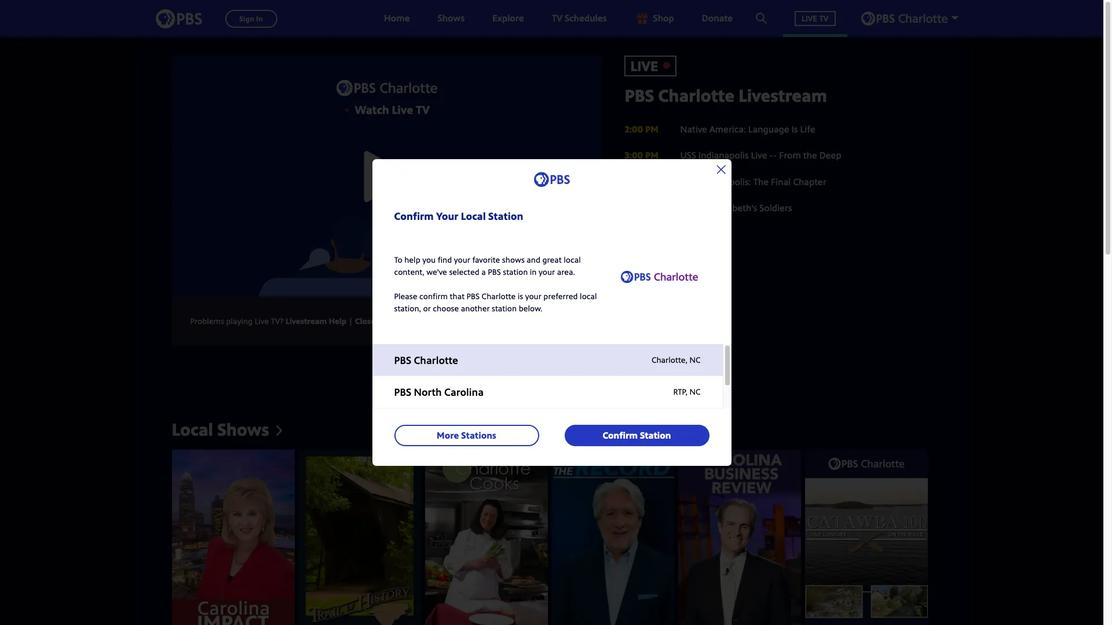 Task type: describe. For each thing, give the bounding box(es) containing it.
charlotte, nc
[[652, 354, 701, 366]]

document containing pbs charlotte
[[372, 226, 732, 467]]

carolina
[[445, 385, 484, 399]]

to help you find your favorite shows and great local content, we've selected a pbs station in your area.
[[394, 254, 581, 277]]

is
[[792, 123, 798, 136]]

the
[[754, 175, 769, 188]]

finding
[[681, 202, 711, 214]]

tv?
[[271, 316, 284, 327]]

shows
[[502, 254, 525, 265]]

0 vertical spatial your
[[454, 254, 470, 265]]

schedule
[[660, 268, 699, 281]]

pbs charlotte livestream
[[625, 83, 827, 107]]

2:00 pm
[[625, 123, 659, 136]]

live for problems playing live tv? livestream help | closed captioning
[[255, 316, 269, 327]]

pbs for pbs north carolina
[[394, 385, 411, 399]]

pbs inside "to help you find your favorite shows and great local content, we've selected a pbs station in your area."
[[488, 266, 501, 277]]

uss for uss indianapolis live -- from the deep
[[681, 149, 697, 162]]

uss indianapolis: the final chapter
[[681, 175, 827, 188]]

the
[[804, 149, 818, 162]]

is
[[518, 291, 523, 302]]

2 - from the left
[[774, 149, 777, 162]]

more
[[437, 430, 459, 442]]

0 horizontal spatial livestream
[[286, 316, 327, 327]]

1 - from the left
[[770, 149, 774, 162]]

pbs up another
[[467, 291, 480, 302]]

pbs image
[[156, 6, 202, 32]]

north
[[414, 385, 442, 399]]

charlotte,
[[652, 354, 688, 366]]

1 horizontal spatial charlotte
[[482, 291, 516, 302]]

local shows link
[[172, 418, 282, 441]]

nc for pbs north carolina
[[690, 387, 701, 398]]

language
[[749, 123, 790, 136]]

more stations button
[[394, 425, 539, 447]]

area.
[[557, 266, 575, 277]]

your
[[436, 209, 459, 223]]

choose
[[433, 303, 459, 314]]

your inside is your preferred local station, or choose another station below.
[[525, 291, 542, 302]]

from
[[780, 149, 801, 162]]

live for uss indianapolis live -- from the deep
[[751, 149, 768, 162]]

more stations
[[437, 430, 497, 442]]

2:00
[[625, 123, 643, 136]]

0 horizontal spatial local
[[172, 418, 213, 441]]

please
[[394, 291, 418, 302]]

see full schedule
[[625, 268, 699, 281]]

or
[[423, 303, 431, 314]]

3:00
[[625, 149, 643, 162]]

a
[[482, 266, 486, 277]]

life
[[801, 123, 816, 136]]

pm for 2:00 pm
[[646, 123, 659, 136]]

local shows
[[172, 418, 269, 441]]

native
[[681, 123, 708, 136]]

and
[[527, 254, 541, 265]]

captioning
[[382, 316, 424, 327]]

please confirm that pbs charlotte
[[394, 291, 516, 302]]

confirm
[[420, 291, 448, 302]]

livestream help link
[[286, 316, 347, 327]]

confirm station
[[603, 430, 671, 442]]

that
[[450, 291, 465, 302]]

problems
[[190, 316, 224, 327]]

3:00 pm
[[625, 149, 659, 162]]

pbs charlotte image
[[621, 271, 698, 284]]

stations
[[461, 430, 497, 442]]

confirm station button
[[565, 425, 710, 447]]

1 horizontal spatial live
[[631, 56, 658, 75]]

uss indianapolis live -- from the deep
[[681, 149, 842, 162]]

share:
[[485, 315, 511, 328]]

we've
[[427, 266, 447, 277]]

charlotte for pbs charlotte
[[414, 353, 458, 367]]

another
[[461, 303, 490, 314]]



Task type: locate. For each thing, give the bounding box(es) containing it.
pbs right a
[[488, 266, 501, 277]]

indianapolis
[[699, 149, 749, 162]]

deep
[[820, 149, 842, 162]]

2 vertical spatial charlotte
[[414, 353, 458, 367]]

selected
[[449, 266, 480, 277]]

pm right 3:00
[[646, 149, 659, 162]]

native america: language is life
[[681, 123, 816, 136]]

document
[[372, 226, 732, 467]]

station inside button
[[640, 430, 671, 442]]

nc
[[690, 354, 701, 366], [690, 387, 701, 398]]

pbs left 'north'
[[394, 385, 411, 399]]

charlotte up native
[[659, 83, 735, 107]]

0 vertical spatial confirm
[[394, 209, 434, 223]]

1 vertical spatial confirm
[[603, 430, 638, 442]]

pbs up the 2:00 pm
[[625, 83, 654, 107]]

station inside is your preferred local station, or choose another station below.
[[492, 303, 517, 314]]

confirm
[[394, 209, 434, 223], [603, 430, 638, 442]]

confirm for confirm your local station
[[394, 209, 434, 223]]

content,
[[394, 266, 425, 277]]

2 vertical spatial your
[[525, 291, 542, 302]]

|
[[349, 316, 353, 327]]

1 vertical spatial live
[[751, 149, 768, 162]]

your up the "below."
[[525, 291, 542, 302]]

2 horizontal spatial live
[[751, 149, 768, 162]]

your up selected
[[454, 254, 470, 265]]

station
[[503, 266, 528, 277], [492, 303, 517, 314]]

1 vertical spatial uss
[[681, 175, 697, 188]]

charlotte for pbs charlotte livestream
[[659, 83, 735, 107]]

0 horizontal spatial live
[[255, 316, 269, 327]]

uss down native
[[681, 149, 697, 162]]

in
[[530, 266, 537, 277]]

1 vertical spatial your
[[539, 266, 555, 277]]

pm for 3:00 pm
[[646, 149, 659, 162]]

charlotte
[[659, 83, 735, 107], [482, 291, 516, 302], [414, 353, 458, 367]]

local right the your
[[461, 209, 486, 223]]

find
[[438, 254, 452, 265]]

1 vertical spatial local
[[172, 418, 213, 441]]

live
[[631, 56, 658, 75], [751, 149, 768, 162], [255, 316, 269, 327]]

to
[[394, 254, 403, 265]]

indianapolis:
[[699, 175, 751, 188]]

pbs charlotte
[[394, 353, 458, 367]]

2 nc from the top
[[690, 387, 701, 398]]

1 vertical spatial nc
[[690, 387, 701, 398]]

charlotte left is
[[482, 291, 516, 302]]

rtp, nc
[[674, 387, 701, 398]]

1 vertical spatial charlotte
[[482, 291, 516, 302]]

final
[[771, 175, 791, 188]]

2 horizontal spatial charlotte
[[659, 83, 735, 107]]

2 vertical spatial live
[[255, 316, 269, 327]]

help
[[405, 254, 421, 265]]

1 uss from the top
[[681, 149, 697, 162]]

favorite
[[473, 254, 500, 265]]

america:
[[710, 123, 746, 136]]

shows
[[217, 418, 269, 441]]

station,
[[394, 303, 421, 314]]

local inside is your preferred local station, or choose another station below.
[[580, 291, 597, 302]]

closed
[[355, 316, 380, 327]]

help
[[329, 316, 347, 327]]

confirm inside button
[[603, 430, 638, 442]]

0 vertical spatial nc
[[690, 354, 701, 366]]

great
[[543, 254, 562, 265]]

preferred
[[544, 291, 578, 302]]

station down "shows"
[[503, 266, 528, 277]]

station up share:
[[492, 303, 517, 314]]

below.
[[519, 303, 543, 314]]

1 vertical spatial local
[[580, 291, 597, 302]]

nc for pbs charlotte
[[690, 354, 701, 366]]

0 horizontal spatial confirm
[[394, 209, 434, 223]]

station
[[489, 209, 523, 223], [640, 430, 671, 442]]

pbs north carolina
[[394, 385, 484, 399]]

0 vertical spatial station
[[489, 209, 523, 223]]

0 vertical spatial uss
[[681, 149, 697, 162]]

closed captioning link
[[355, 316, 424, 327]]

nc right charlotte,
[[690, 354, 701, 366]]

nc right rtp,
[[690, 387, 701, 398]]

local
[[564, 254, 581, 265], [580, 291, 597, 302]]

local
[[461, 209, 486, 223], [172, 418, 213, 441]]

uss
[[681, 149, 697, 162], [681, 175, 697, 188]]

0 vertical spatial local
[[564, 254, 581, 265]]

playing
[[226, 316, 253, 327]]

0 vertical spatial livestream
[[739, 83, 827, 107]]

0 vertical spatial pm
[[646, 123, 659, 136]]

1 vertical spatial station
[[640, 430, 671, 442]]

0 horizontal spatial charlotte
[[414, 353, 458, 367]]

pbs for pbs charlotte livestream
[[625, 83, 654, 107]]

problems playing live tv? livestream help | closed captioning
[[190, 316, 424, 327]]

charlotte up pbs north carolina
[[414, 353, 458, 367]]

confirm for confirm station
[[603, 430, 638, 442]]

0 vertical spatial live
[[631, 56, 658, 75]]

1 vertical spatial pm
[[646, 149, 659, 162]]

0 vertical spatial local
[[461, 209, 486, 223]]

2 uss from the top
[[681, 175, 697, 188]]

1 horizontal spatial livestream
[[739, 83, 827, 107]]

local left shows
[[172, 418, 213, 441]]

pm right the 2:00 at right
[[646, 123, 659, 136]]

finding elizabeth's soldiers
[[681, 202, 792, 214]]

local up area. at top
[[564, 254, 581, 265]]

soldiers
[[760, 202, 792, 214]]

1 nc from the top
[[690, 354, 701, 366]]

confirm your local station dialog
[[372, 159, 732, 467]]

1 horizontal spatial local
[[461, 209, 486, 223]]

local inside 'dialog'
[[461, 209, 486, 223]]

0 vertical spatial charlotte
[[659, 83, 735, 107]]

elizabeth's
[[714, 202, 758, 214]]

-
[[770, 149, 774, 162], [774, 149, 777, 162]]

0 vertical spatial station
[[503, 266, 528, 277]]

uss up finding
[[681, 175, 697, 188]]

pbs down captioning
[[394, 353, 411, 367]]

full
[[642, 268, 658, 281]]

pbs
[[625, 83, 654, 107], [488, 266, 501, 277], [467, 291, 480, 302], [394, 353, 411, 367], [394, 385, 411, 399]]

see
[[625, 268, 640, 281]]

pbs for pbs charlotte
[[394, 353, 411, 367]]

is your preferred local station, or choose another station below.
[[394, 291, 597, 314]]

1 vertical spatial station
[[492, 303, 517, 314]]

0 horizontal spatial station
[[489, 209, 523, 223]]

1 horizontal spatial confirm
[[603, 430, 638, 442]]

your down the great
[[539, 266, 555, 277]]

your
[[454, 254, 470, 265], [539, 266, 555, 277], [525, 291, 542, 302]]

confirm your local station
[[394, 209, 523, 223]]

see full schedule link
[[625, 268, 932, 281]]

you
[[423, 254, 436, 265]]

1 horizontal spatial station
[[640, 430, 671, 442]]

chapter
[[794, 175, 827, 188]]

livestream right tv?
[[286, 316, 327, 327]]

livestream up is
[[739, 83, 827, 107]]

local right preferred
[[580, 291, 597, 302]]

pm
[[646, 123, 659, 136], [646, 149, 659, 162]]

uss for uss indianapolis: the final chapter
[[681, 175, 697, 188]]

station inside "to help you find your favorite shows and great local content, we've selected a pbs station in your area."
[[503, 266, 528, 277]]

rtp,
[[674, 387, 688, 398]]

1 vertical spatial livestream
[[286, 316, 327, 327]]

local inside "to help you find your favorite shows and great local content, we've selected a pbs station in your area."
[[564, 254, 581, 265]]

livestream
[[739, 83, 827, 107], [286, 316, 327, 327]]



Task type: vqa. For each thing, say whether or not it's contained in the screenshot.
5:30 Pm
no



